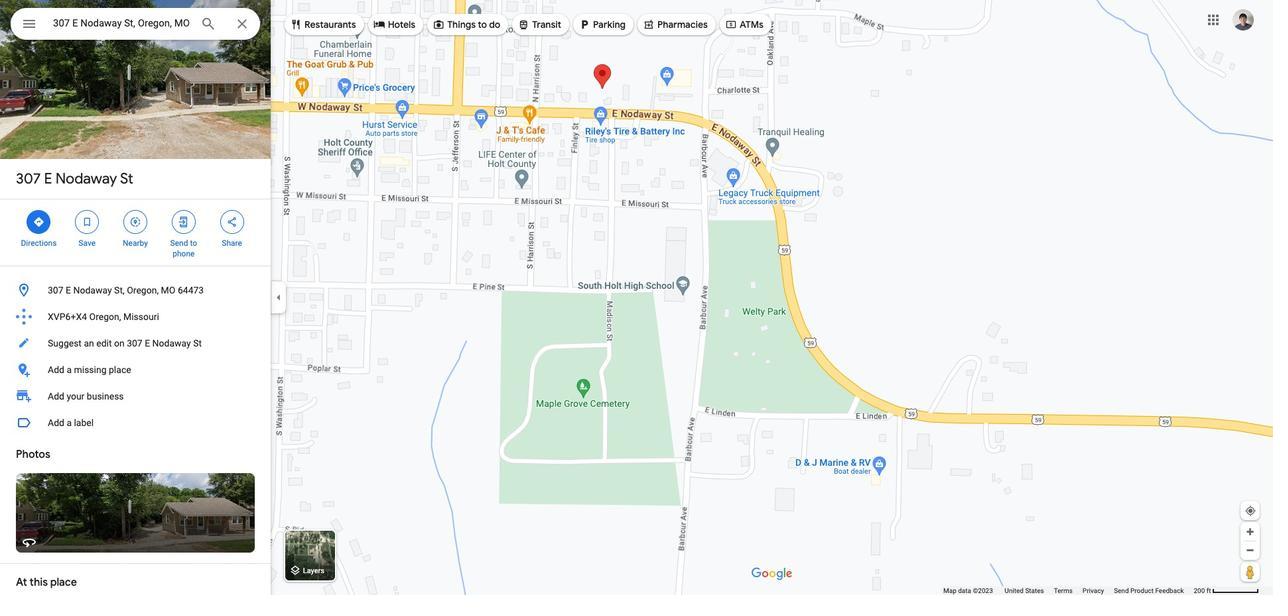 Task type: describe. For each thing, give the bounding box(es) containing it.
307 for 307 e nodaway st, oregon, mo 64473
[[48, 285, 63, 296]]

add a label
[[48, 418, 94, 429]]

0 horizontal spatial st
[[120, 170, 133, 188]]


[[290, 17, 302, 32]]

 restaurants
[[290, 17, 356, 32]]

64473
[[178, 285, 204, 296]]

send for send product feedback
[[1114, 588, 1129, 595]]

missing
[[74, 365, 107, 376]]

mo
[[161, 285, 175, 296]]

united states
[[1005, 588, 1044, 595]]

at this place
[[16, 577, 77, 590]]

parking
[[593, 19, 626, 31]]

privacy
[[1083, 588, 1104, 595]]

ft
[[1207, 588, 1211, 595]]

label
[[74, 418, 94, 429]]

zoom out image
[[1245, 546, 1255, 556]]

 transit
[[518, 17, 561, 32]]

google maps element
[[0, 0, 1273, 596]]

at
[[16, 577, 27, 590]]

send product feedback
[[1114, 588, 1184, 595]]

data
[[958, 588, 971, 595]]

layers
[[303, 568, 324, 576]]

add your business
[[48, 391, 124, 402]]

e for 307 e nodaway st, oregon, mo 64473
[[66, 285, 71, 296]]

307 e nodaway st, oregon, mo 64473 button
[[0, 277, 271, 304]]

show your location image
[[1245, 506, 1257, 518]]

send for send to phone
[[170, 239, 188, 248]]

states
[[1025, 588, 1044, 595]]

place inside button
[[109, 365, 131, 376]]

send product feedback button
[[1114, 587, 1184, 596]]

oregon, inside button
[[127, 285, 159, 296]]

 button
[[11, 8, 48, 42]]

terms button
[[1054, 587, 1073, 596]]

this
[[30, 577, 48, 590]]

suggest
[[48, 338, 82, 349]]

save
[[79, 239, 96, 248]]

an
[[84, 338, 94, 349]]

add a missing place
[[48, 365, 131, 376]]

directions
[[21, 239, 57, 248]]

307 e nodaway st
[[16, 170, 133, 188]]


[[373, 17, 385, 32]]


[[33, 215, 45, 230]]

restaurants
[[305, 19, 356, 31]]

 pharmacies
[[643, 17, 708, 32]]

 atms
[[725, 17, 764, 32]]

nodaway inside button
[[152, 338, 191, 349]]


[[81, 215, 93, 230]]

 search field
[[11, 8, 260, 42]]

 things to do
[[433, 17, 500, 32]]

to inside  things to do
[[478, 19, 487, 31]]

xvp6+x4 oregon, missouri button
[[0, 304, 271, 330]]

st inside suggest an edit on 307 e nodaway st button
[[193, 338, 202, 349]]

add a label button
[[0, 410, 271, 437]]

add for add a label
[[48, 418, 64, 429]]

on
[[114, 338, 125, 349]]

do
[[489, 19, 500, 31]]

map
[[944, 588, 957, 595]]


[[226, 215, 238, 230]]

map data ©2023
[[944, 588, 995, 595]]

a for label
[[67, 418, 72, 429]]

hotels
[[388, 19, 415, 31]]

add for add your business
[[48, 391, 64, 402]]

a for missing
[[67, 365, 72, 376]]

atms
[[740, 19, 764, 31]]

e for 307 e nodaway st
[[44, 170, 52, 188]]

nodaway for st,
[[73, 285, 112, 296]]

suggest an edit on 307 e nodaway st
[[48, 338, 202, 349]]

privacy button
[[1083, 587, 1104, 596]]

your
[[67, 391, 85, 402]]


[[518, 17, 530, 32]]

add for add a missing place
[[48, 365, 64, 376]]


[[579, 17, 591, 32]]

transit
[[532, 19, 561, 31]]

send to phone
[[170, 239, 197, 259]]



Task type: vqa. For each thing, say whether or not it's contained in the screenshot.


Task type: locate. For each thing, give the bounding box(es) containing it.
none field inside "307 e nodaway st, oregon, mo 64473" field
[[53, 15, 190, 31]]

things
[[447, 19, 476, 31]]

3 add from the top
[[48, 418, 64, 429]]

0 vertical spatial add
[[48, 365, 64, 376]]

to inside send to phone
[[190, 239, 197, 248]]

e inside button
[[145, 338, 150, 349]]

0 vertical spatial a
[[67, 365, 72, 376]]

1 vertical spatial oregon,
[[89, 312, 121, 322]]

oregon,
[[127, 285, 159, 296], [89, 312, 121, 322]]

307 e nodaway st main content
[[0, 0, 271, 596]]


[[725, 17, 737, 32]]

footer
[[944, 587, 1194, 596]]

add inside button
[[48, 365, 64, 376]]

st up  at the top left of the page
[[120, 170, 133, 188]]

307 right 'on'
[[127, 338, 142, 349]]

307 up xvp6+x4
[[48, 285, 63, 296]]

terms
[[1054, 588, 1073, 595]]

add inside 'link'
[[48, 391, 64, 402]]

united
[[1005, 588, 1024, 595]]

place right this
[[50, 577, 77, 590]]


[[129, 215, 141, 230]]

307
[[16, 170, 41, 188], [48, 285, 63, 296], [127, 338, 142, 349]]

1 vertical spatial a
[[67, 418, 72, 429]]

0 horizontal spatial e
[[44, 170, 52, 188]]

1 vertical spatial nodaway
[[73, 285, 112, 296]]

a left label
[[67, 418, 72, 429]]

©2023
[[973, 588, 993, 595]]

nodaway for st
[[56, 170, 117, 188]]

None field
[[53, 15, 190, 31]]

add
[[48, 365, 64, 376], [48, 391, 64, 402], [48, 418, 64, 429]]

send
[[170, 239, 188, 248], [1114, 588, 1129, 595]]

1 horizontal spatial e
[[66, 285, 71, 296]]

200
[[1194, 588, 1205, 595]]

photos
[[16, 449, 50, 462]]

zoom in image
[[1245, 528, 1255, 537]]

nodaway down missouri
[[152, 338, 191, 349]]

nodaway
[[56, 170, 117, 188], [73, 285, 112, 296], [152, 338, 191, 349]]

2 vertical spatial add
[[48, 418, 64, 429]]

send left product
[[1114, 588, 1129, 595]]

send up phone
[[170, 239, 188, 248]]

nodaway inside button
[[73, 285, 112, 296]]

0 vertical spatial to
[[478, 19, 487, 31]]

0 vertical spatial 307
[[16, 170, 41, 188]]

feedback
[[1155, 588, 1184, 595]]

2 vertical spatial 307
[[127, 338, 142, 349]]


[[21, 15, 37, 33]]

a left missing
[[67, 365, 72, 376]]

to left do
[[478, 19, 487, 31]]

st
[[120, 170, 133, 188], [193, 338, 202, 349]]

1 horizontal spatial send
[[1114, 588, 1129, 595]]

 hotels
[[373, 17, 415, 32]]

2 vertical spatial e
[[145, 338, 150, 349]]

1 vertical spatial to
[[190, 239, 197, 248]]

xvp6+x4 oregon, missouri
[[48, 312, 159, 322]]

e down missouri
[[145, 338, 150, 349]]

actions for 307 e nodaway st region
[[0, 200, 271, 266]]

307 up  at top
[[16, 170, 41, 188]]


[[643, 17, 655, 32]]

1 vertical spatial e
[[66, 285, 71, 296]]

200 ft button
[[1194, 588, 1259, 595]]

2 horizontal spatial e
[[145, 338, 150, 349]]

edit
[[96, 338, 112, 349]]

place down 'on'
[[109, 365, 131, 376]]

phone
[[173, 249, 195, 259]]

e up  at top
[[44, 170, 52, 188]]

add left your
[[48, 391, 64, 402]]

oregon, right st,
[[127, 285, 159, 296]]

nodaway up 
[[56, 170, 117, 188]]

2 add from the top
[[48, 391, 64, 402]]

0 horizontal spatial 307
[[16, 170, 41, 188]]

307 for 307 e nodaway st
[[16, 170, 41, 188]]

0 horizontal spatial send
[[170, 239, 188, 248]]

307 E Nodaway St, Oregon, MO 64473 field
[[11, 8, 260, 40]]

1 horizontal spatial place
[[109, 365, 131, 376]]


[[178, 215, 190, 230]]

1 vertical spatial st
[[193, 338, 202, 349]]

0 vertical spatial oregon,
[[127, 285, 159, 296]]

0 vertical spatial place
[[109, 365, 131, 376]]

1 vertical spatial place
[[50, 577, 77, 590]]

0 vertical spatial st
[[120, 170, 133, 188]]

1 horizontal spatial to
[[478, 19, 487, 31]]

e up xvp6+x4
[[66, 285, 71, 296]]

to
[[478, 19, 487, 31], [190, 239, 197, 248]]

pharmacies
[[658, 19, 708, 31]]

2 a from the top
[[67, 418, 72, 429]]

1 horizontal spatial oregon,
[[127, 285, 159, 296]]

e
[[44, 170, 52, 188], [66, 285, 71, 296], [145, 338, 150, 349]]

0 vertical spatial send
[[170, 239, 188, 248]]

1 vertical spatial add
[[48, 391, 64, 402]]

oregon, up edit
[[89, 312, 121, 322]]

0 horizontal spatial place
[[50, 577, 77, 590]]

e inside button
[[66, 285, 71, 296]]


[[433, 17, 445, 32]]

0 vertical spatial e
[[44, 170, 52, 188]]

1 a from the top
[[67, 365, 72, 376]]

place
[[109, 365, 131, 376], [50, 577, 77, 590]]

2 vertical spatial nodaway
[[152, 338, 191, 349]]

google account: nolan park  
(nolan.park@adept.ai) image
[[1233, 9, 1254, 30]]

307 e nodaway st, oregon, mo 64473
[[48, 285, 204, 296]]

send inside button
[[1114, 588, 1129, 595]]

oregon, inside button
[[89, 312, 121, 322]]

nearby
[[123, 239, 148, 248]]

 parking
[[579, 17, 626, 32]]

st down 64473
[[193, 338, 202, 349]]

0 horizontal spatial to
[[190, 239, 197, 248]]

2 horizontal spatial 307
[[127, 338, 142, 349]]

1 horizontal spatial 307
[[48, 285, 63, 296]]

1 vertical spatial send
[[1114, 588, 1129, 595]]

footer containing map data ©2023
[[944, 587, 1194, 596]]

united states button
[[1005, 587, 1044, 596]]

add your business link
[[0, 384, 271, 410]]

business
[[87, 391, 124, 402]]

xvp6+x4
[[48, 312, 87, 322]]

a inside "add a missing place" button
[[67, 365, 72, 376]]

a
[[67, 365, 72, 376], [67, 418, 72, 429]]

0 horizontal spatial oregon,
[[89, 312, 121, 322]]

307 inside button
[[48, 285, 63, 296]]

share
[[222, 239, 242, 248]]

add inside button
[[48, 418, 64, 429]]

a inside add a label button
[[67, 418, 72, 429]]

200 ft
[[1194, 588, 1211, 595]]

1 vertical spatial 307
[[48, 285, 63, 296]]

add down suggest
[[48, 365, 64, 376]]

307 inside button
[[127, 338, 142, 349]]

missouri
[[123, 312, 159, 322]]

st,
[[114, 285, 125, 296]]

product
[[1131, 588, 1154, 595]]

1 horizontal spatial st
[[193, 338, 202, 349]]

footer inside google maps element
[[944, 587, 1194, 596]]

add left label
[[48, 418, 64, 429]]

show street view coverage image
[[1241, 563, 1260, 583]]

nodaway left st,
[[73, 285, 112, 296]]

suggest an edit on 307 e nodaway st button
[[0, 330, 271, 357]]

collapse side panel image
[[271, 291, 286, 305]]

to up phone
[[190, 239, 197, 248]]

1 add from the top
[[48, 365, 64, 376]]

send inside send to phone
[[170, 239, 188, 248]]

0 vertical spatial nodaway
[[56, 170, 117, 188]]

add a missing place button
[[0, 357, 271, 384]]



